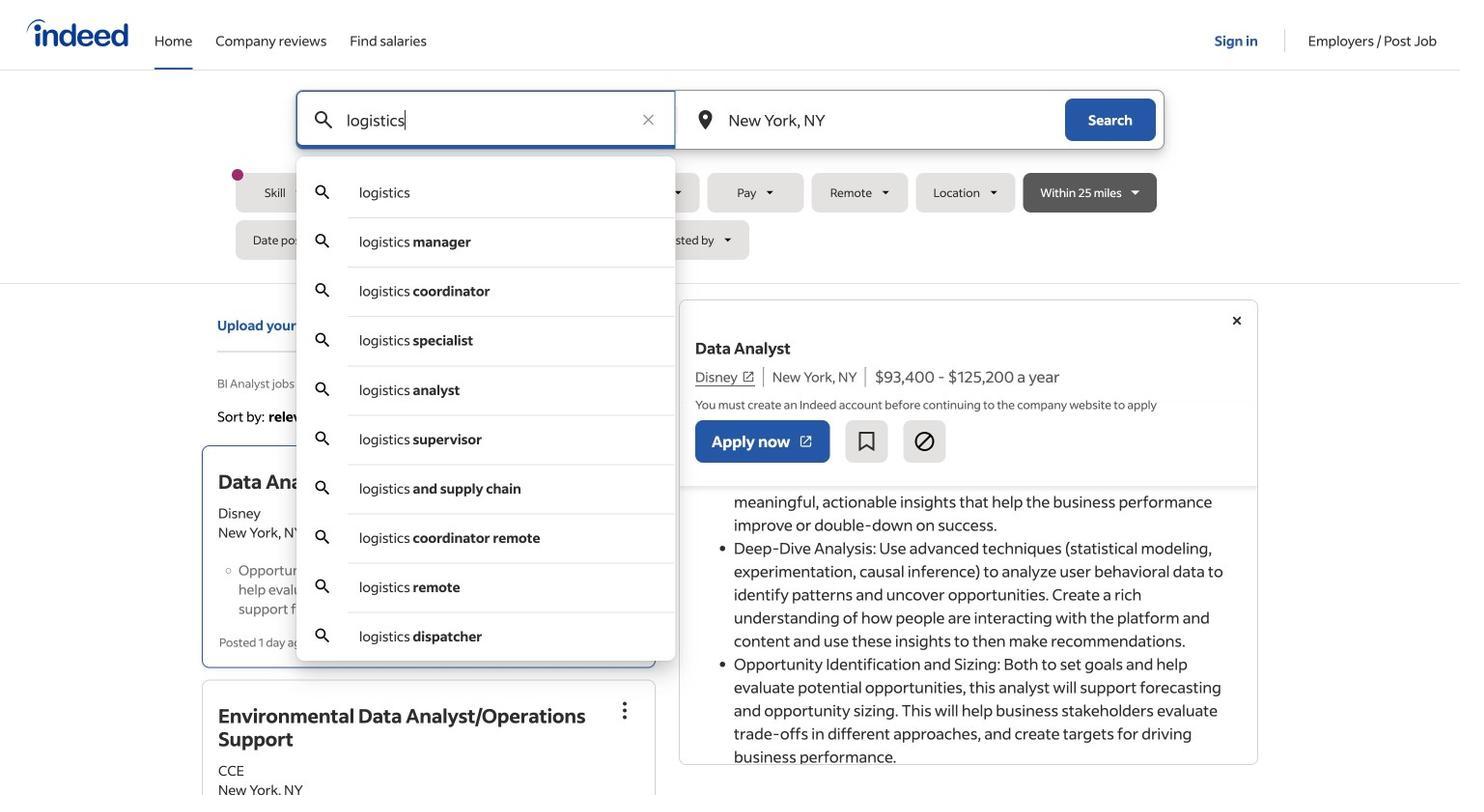 Task type: vqa. For each thing, say whether or not it's contained in the screenshot.
Search suggestions list box
yes



Task type: locate. For each thing, give the bounding box(es) containing it.
4.1 out of 5 stars image
[[779, 369, 866, 392]]

logistics element
[[359, 184, 410, 201]]

group
[[604, 455, 646, 497]]

None search field
[[232, 90, 1225, 661]]

Edit location text field
[[725, 91, 1027, 149]]

clear what input image
[[639, 110, 658, 129]]

not interested image
[[913, 430, 936, 453]]



Task type: describe. For each thing, give the bounding box(es) containing it.
apply now (opens in a new tab) image
[[798, 434, 814, 449]]

close job details image
[[1226, 309, 1249, 332]]

help icon image
[[617, 405, 640, 428]]

disney (opens in a new tab) image
[[742, 370, 755, 383]]

save this job image
[[855, 430, 878, 453]]

search: Job title, keywords, or company text field
[[343, 91, 629, 149]]

search suggestions list box
[[297, 168, 676, 661]]

job actions for environmental data analyst/operations support is collapsed image
[[613, 699, 637, 722]]



